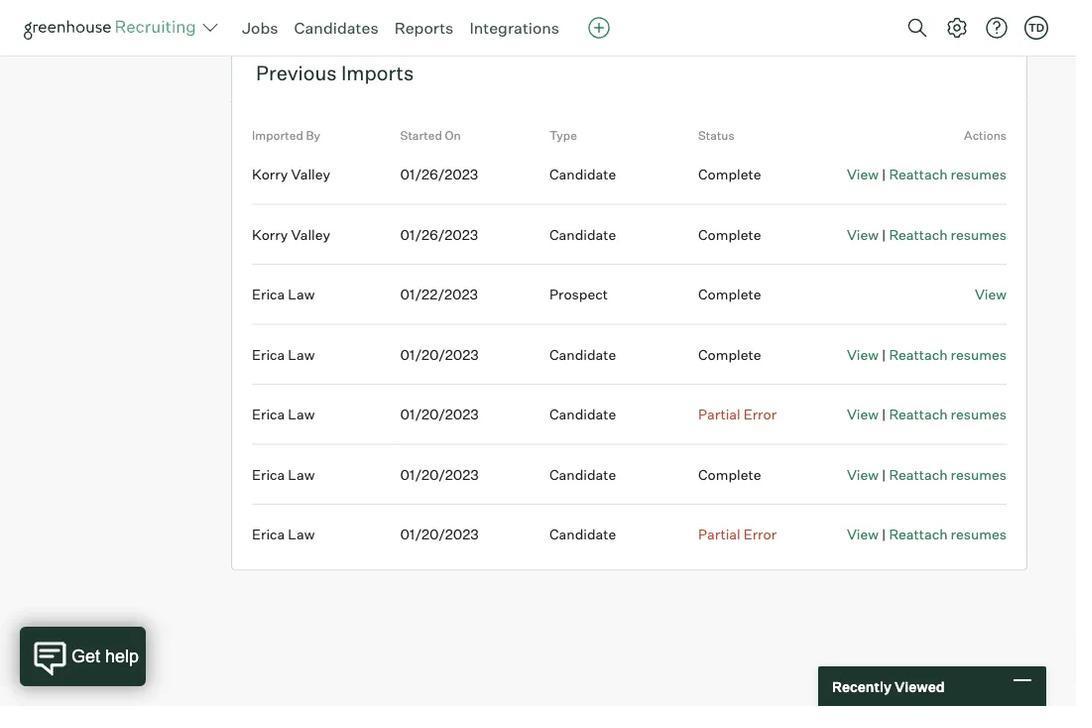 Task type: describe. For each thing, give the bounding box(es) containing it.
error for fourth reattach resumes link
[[744, 406, 777, 423]]

prospect
[[550, 286, 608, 303]]

2 erica law from the top
[[252, 346, 315, 363]]

reports link
[[395, 18, 454, 38]]

1 erica from the top
[[252, 286, 285, 303]]

5 reattach resumes link from the top
[[890, 466, 1007, 484]]

greenhouse recruiting image
[[24, 16, 202, 40]]

2 reattach from the top
[[890, 226, 948, 243]]

4 candidate from the top
[[550, 406, 617, 423]]

recently viewed
[[833, 678, 945, 695]]

4 01/20/2023 from the top
[[401, 526, 479, 544]]

3 complete from the top
[[699, 286, 762, 303]]

2 candidate from the top
[[550, 226, 617, 243]]

3 reattach resumes link from the top
[[890, 346, 1007, 363]]

reports
[[395, 18, 454, 38]]

jobs link
[[242, 18, 278, 38]]

view | reattach resumes for fourth reattach resumes link
[[847, 406, 1007, 423]]

complete for first reattach resumes link from the top of the page
[[699, 166, 762, 183]]

1 partial error from the top
[[699, 406, 777, 423]]

error for 6th reattach resumes link from the top of the page
[[744, 526, 777, 544]]

4 erica law from the top
[[252, 466, 315, 484]]

3 01/20/2023 from the top
[[401, 466, 479, 484]]

view | reattach resumes for third reattach resumes link from the top of the page
[[847, 346, 1007, 363]]

imported by
[[252, 128, 321, 143]]

| for first reattach resumes link from the top of the page
[[882, 166, 887, 183]]

previous imports
[[256, 60, 414, 85]]

imports
[[341, 60, 414, 85]]

view | reattach resumes for second reattach resumes link from the bottom of the page
[[847, 466, 1007, 484]]

complete for third reattach resumes link from the top of the page
[[699, 346, 762, 363]]

1 law from the top
[[288, 286, 315, 303]]

2 valley from the top
[[291, 226, 330, 243]]

recently
[[833, 678, 892, 695]]

started
[[401, 128, 442, 143]]

2 korry valley from the top
[[252, 226, 330, 243]]

1 reattach from the top
[[890, 166, 948, 183]]

td button
[[1021, 12, 1053, 44]]

4 erica from the top
[[252, 466, 285, 484]]

on
[[445, 128, 461, 143]]

1 01/26/2023 from the top
[[401, 166, 479, 183]]

status
[[699, 128, 735, 143]]

6 reattach from the top
[[890, 526, 948, 544]]

6 reattach resumes link from the top
[[890, 526, 1007, 544]]

3 law from the top
[[288, 406, 315, 423]]

3 erica from the top
[[252, 406, 285, 423]]

jobs
[[242, 18, 278, 38]]

1 valley from the top
[[291, 166, 330, 183]]

1 01/20/2023 from the top
[[401, 346, 479, 363]]

5 law from the top
[[288, 526, 315, 544]]

2 resumes from the top
[[951, 226, 1007, 243]]

| for second reattach resumes link
[[882, 226, 887, 243]]

candidates
[[294, 18, 379, 38]]



Task type: vqa. For each thing, say whether or not it's contained in the screenshot.
the Full Text Search (Includes resumes and notes)
no



Task type: locate. For each thing, give the bounding box(es) containing it.
2 korry from the top
[[252, 226, 288, 243]]

1 view | reattach resumes from the top
[[847, 166, 1007, 183]]

korry
[[252, 166, 288, 183], [252, 226, 288, 243]]

5 resumes from the top
[[951, 466, 1007, 484]]

type
[[550, 128, 577, 143]]

error
[[744, 406, 777, 423], [744, 526, 777, 544]]

4 law from the top
[[288, 466, 315, 484]]

2 reattach resumes link from the top
[[890, 226, 1007, 243]]

5 erica from the top
[[252, 526, 285, 544]]

1 complete from the top
[[699, 166, 762, 183]]

erica
[[252, 286, 285, 303], [252, 346, 285, 363], [252, 406, 285, 423], [252, 466, 285, 484], [252, 526, 285, 544]]

3 candidate from the top
[[550, 346, 617, 363]]

1 vertical spatial 01/26/2023
[[401, 226, 479, 243]]

2 complete from the top
[[699, 226, 762, 243]]

2 view | reattach resumes from the top
[[847, 226, 1007, 243]]

01/26/2023 down started on
[[401, 166, 479, 183]]

2 partial error from the top
[[699, 526, 777, 544]]

4 view | reattach resumes from the top
[[847, 406, 1007, 423]]

0 vertical spatial 01/26/2023
[[401, 166, 479, 183]]

candidate
[[550, 166, 617, 183], [550, 226, 617, 243], [550, 346, 617, 363], [550, 406, 617, 423], [550, 466, 617, 484], [550, 526, 617, 544]]

2 01/26/2023 from the top
[[401, 226, 479, 243]]

3 view | reattach resumes from the top
[[847, 346, 1007, 363]]

2 01/20/2023 from the top
[[401, 406, 479, 423]]

2 law from the top
[[288, 346, 315, 363]]

complete for second reattach resumes link
[[699, 226, 762, 243]]

6 view | reattach resumes from the top
[[847, 526, 1007, 544]]

3 erica law from the top
[[252, 406, 315, 423]]

4 complete from the top
[[699, 346, 762, 363]]

6 | from the top
[[882, 526, 887, 544]]

view | reattach resumes for first reattach resumes link from the top of the page
[[847, 166, 1007, 183]]

0 vertical spatial valley
[[291, 166, 330, 183]]

| for fourth reattach resumes link
[[882, 406, 887, 423]]

candidates link
[[294, 18, 379, 38]]

1 vertical spatial korry
[[252, 226, 288, 243]]

| for 6th reattach resumes link from the top of the page
[[882, 526, 887, 544]]

1 korry valley from the top
[[252, 166, 330, 183]]

4 resumes from the top
[[951, 406, 1007, 423]]

started on
[[401, 128, 461, 143]]

by
[[306, 128, 321, 143]]

1 partial from the top
[[699, 406, 741, 423]]

3 reattach from the top
[[890, 346, 948, 363]]

view | reattach resumes for second reattach resumes link
[[847, 226, 1007, 243]]

1 vertical spatial korry valley
[[252, 226, 330, 243]]

01/26/2023 up "01/22/2023"
[[401, 226, 479, 243]]

1 vertical spatial error
[[744, 526, 777, 544]]

| for third reattach resumes link from the top of the page
[[882, 346, 887, 363]]

1 korry from the top
[[252, 166, 288, 183]]

reattach
[[890, 166, 948, 183], [890, 226, 948, 243], [890, 346, 948, 363], [890, 406, 948, 423], [890, 466, 948, 484], [890, 526, 948, 544]]

01/22/2023
[[401, 286, 478, 303]]

3 resumes from the top
[[951, 346, 1007, 363]]

|
[[882, 166, 887, 183], [882, 226, 887, 243], [882, 346, 887, 363], [882, 406, 887, 423], [882, 466, 887, 484], [882, 526, 887, 544]]

view | reattach resumes
[[847, 166, 1007, 183], [847, 226, 1007, 243], [847, 346, 1007, 363], [847, 406, 1007, 423], [847, 466, 1007, 484], [847, 526, 1007, 544]]

0 vertical spatial error
[[744, 406, 777, 423]]

4 reattach from the top
[[890, 406, 948, 423]]

0 vertical spatial korry
[[252, 166, 288, 183]]

6 candidate from the top
[[550, 526, 617, 544]]

view
[[847, 166, 879, 183], [847, 226, 879, 243], [975, 286, 1007, 303], [847, 346, 879, 363], [847, 406, 879, 423], [847, 466, 879, 484], [847, 526, 879, 544]]

1 vertical spatial partial error
[[699, 526, 777, 544]]

view | reattach resumes for 6th reattach resumes link from the top of the page
[[847, 526, 1007, 544]]

td
[[1029, 21, 1045, 34]]

2 error from the top
[[744, 526, 777, 544]]

5 erica law from the top
[[252, 526, 315, 544]]

5 candidate from the top
[[550, 466, 617, 484]]

6 resumes from the top
[[951, 526, 1007, 544]]

actions
[[965, 128, 1007, 143]]

1 reattach resumes link from the top
[[890, 166, 1007, 183]]

4 | from the top
[[882, 406, 887, 423]]

korry valley
[[252, 166, 330, 183], [252, 226, 330, 243]]

resumes
[[951, 166, 1007, 183], [951, 226, 1007, 243], [951, 346, 1007, 363], [951, 406, 1007, 423], [951, 466, 1007, 484], [951, 526, 1007, 544]]

imported
[[252, 128, 304, 143]]

td button
[[1025, 16, 1049, 40]]

5 | from the top
[[882, 466, 887, 484]]

previous
[[256, 60, 337, 85]]

4 reattach resumes link from the top
[[890, 406, 1007, 423]]

2 partial from the top
[[699, 526, 741, 544]]

reattach resumes link
[[890, 166, 1007, 183], [890, 226, 1007, 243], [890, 346, 1007, 363], [890, 406, 1007, 423], [890, 466, 1007, 484], [890, 526, 1007, 544]]

view link
[[847, 166, 879, 183], [847, 226, 879, 243], [975, 286, 1007, 303], [847, 346, 879, 363], [847, 406, 879, 423], [847, 466, 879, 484], [847, 526, 879, 544]]

complete for second reattach resumes link from the bottom of the page
[[699, 466, 762, 484]]

1 vertical spatial partial
[[699, 526, 741, 544]]

erica law
[[252, 286, 315, 303], [252, 346, 315, 363], [252, 406, 315, 423], [252, 466, 315, 484], [252, 526, 315, 544]]

01/20/2023
[[401, 346, 479, 363], [401, 406, 479, 423], [401, 466, 479, 484], [401, 526, 479, 544]]

1 error from the top
[[744, 406, 777, 423]]

integrations
[[470, 18, 560, 38]]

| for second reattach resumes link from the bottom of the page
[[882, 466, 887, 484]]

partial
[[699, 406, 741, 423], [699, 526, 741, 544]]

configure image
[[946, 16, 970, 40]]

search image
[[906, 16, 930, 40]]

viewed
[[895, 678, 945, 695]]

1 erica law from the top
[[252, 286, 315, 303]]

5 complete from the top
[[699, 466, 762, 484]]

0 vertical spatial partial error
[[699, 406, 777, 423]]

law
[[288, 286, 315, 303], [288, 346, 315, 363], [288, 406, 315, 423], [288, 466, 315, 484], [288, 526, 315, 544]]

1 candidate from the top
[[550, 166, 617, 183]]

01/26/2023
[[401, 166, 479, 183], [401, 226, 479, 243]]

valley
[[291, 166, 330, 183], [291, 226, 330, 243]]

2 erica from the top
[[252, 346, 285, 363]]

integrations link
[[470, 18, 560, 38]]

1 resumes from the top
[[951, 166, 1007, 183]]

1 vertical spatial valley
[[291, 226, 330, 243]]

5 view | reattach resumes from the top
[[847, 466, 1007, 484]]

complete
[[699, 166, 762, 183], [699, 226, 762, 243], [699, 286, 762, 303], [699, 346, 762, 363], [699, 466, 762, 484]]

5 reattach from the top
[[890, 466, 948, 484]]

partial error
[[699, 406, 777, 423], [699, 526, 777, 544]]

3 | from the top
[[882, 346, 887, 363]]

1 | from the top
[[882, 166, 887, 183]]

0 vertical spatial korry valley
[[252, 166, 330, 183]]

2 | from the top
[[882, 226, 887, 243]]

0 vertical spatial partial
[[699, 406, 741, 423]]



